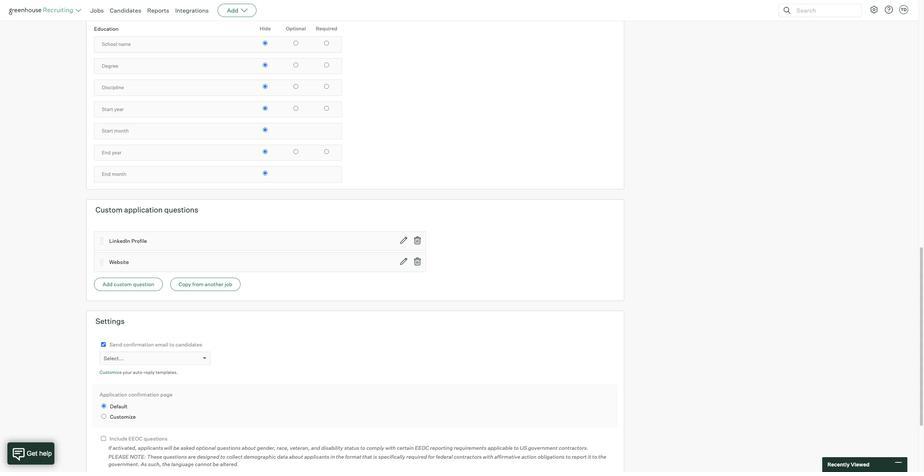Task type: vqa. For each thing, say whether or not it's contained in the screenshot.
36
no



Task type: describe. For each thing, give the bounding box(es) containing it.
viewed
[[851, 461, 870, 468]]

gender,
[[257, 445, 276, 451]]

integrations link
[[175, 7, 209, 14]]

format
[[345, 454, 361, 460]]

status
[[344, 445, 359, 451]]

select...
[[104, 355, 124, 361]]

auto-
[[133, 370, 144, 375]]

customize for customize your auto-reply templates.
[[100, 370, 122, 375]]

required
[[407, 454, 427, 460]]

start for start year
[[102, 106, 113, 112]]

customize link
[[100, 370, 122, 375]]

copy
[[179, 281, 191, 287]]

custom
[[96, 205, 123, 214]]

customize for customize
[[110, 413, 136, 420]]

action
[[522, 454, 537, 460]]

add custom question
[[103, 281, 154, 287]]

td button
[[898, 4, 910, 16]]

recently
[[828, 461, 850, 468]]

hide
[[260, 25, 271, 31]]

0 vertical spatial about
[[242, 445, 256, 451]]

jobs link
[[90, 7, 104, 14]]

configure image
[[870, 5, 879, 14]]

add for add custom question
[[103, 281, 113, 287]]

1 vertical spatial applicants
[[304, 454, 329, 460]]

applicable
[[488, 445, 513, 451]]

td button
[[900, 5, 909, 14]]

month for start month
[[114, 128, 129, 134]]

linkedin
[[109, 238, 130, 244]]

question
[[133, 281, 154, 287]]

1 horizontal spatial eeoc
[[415, 445, 429, 451]]

2 horizontal spatial the
[[599, 454, 606, 460]]

for
[[428, 454, 435, 460]]

email
[[155, 341, 168, 348]]

1 horizontal spatial be
[[213, 461, 219, 467]]

reports link
[[147, 7, 169, 14]]

end month
[[102, 171, 126, 177]]

veteran,
[[290, 445, 310, 451]]

custom application questions
[[96, 205, 198, 214]]

language
[[171, 461, 194, 467]]

to right the email
[[169, 341, 174, 348]]

data
[[277, 454, 288, 460]]

federal
[[436, 454, 453, 460]]

templates.
[[156, 370, 178, 375]]

another
[[205, 281, 224, 287]]

it
[[588, 454, 591, 460]]

race,
[[277, 445, 289, 451]]

add custom question button
[[94, 278, 163, 291]]

are
[[188, 454, 196, 460]]

application confirmation page
[[100, 391, 173, 397]]

Search text field
[[795, 5, 855, 16]]

month for end month
[[112, 171, 126, 177]]

discipline
[[102, 84, 124, 90]]

candidates
[[110, 7, 141, 14]]

0 horizontal spatial the
[[162, 461, 170, 467]]

send
[[110, 341, 122, 348]]

us
[[520, 445, 527, 451]]

letter
[[116, 3, 128, 9]]

add button
[[218, 4, 257, 17]]

cover letter
[[102, 3, 128, 9]]

year for start year
[[114, 106, 124, 112]]

include
[[110, 435, 127, 442]]

degree
[[102, 63, 118, 69]]

please
[[108, 454, 129, 460]]

government
[[528, 445, 558, 451]]

reporting
[[430, 445, 453, 451]]

that
[[362, 454, 372, 460]]

send confirmation email to candidates
[[110, 341, 202, 348]]

greenhouse recruiting image
[[9, 6, 76, 15]]

to right it
[[593, 454, 597, 460]]

from
[[192, 281, 204, 287]]

activated,
[[113, 445, 137, 451]]

in
[[331, 454, 335, 460]]

candidates
[[176, 341, 202, 348]]

will
[[164, 445, 172, 451]]

altered.
[[220, 461, 239, 467]]

optional
[[286, 25, 306, 31]]

school name
[[102, 41, 131, 47]]



Task type: locate. For each thing, give the bounding box(es) containing it.
customize
[[100, 370, 122, 375], [110, 413, 136, 420]]

disability
[[321, 445, 343, 451]]

to left us
[[514, 445, 519, 451]]

1 vertical spatial about
[[289, 454, 303, 460]]

None checkbox
[[101, 342, 106, 347], [101, 436, 106, 441], [101, 342, 106, 347], [101, 436, 106, 441]]

0 vertical spatial end
[[102, 149, 111, 155]]

contractors.
[[559, 445, 589, 451]]

1 start from the top
[[102, 106, 113, 112]]

cover
[[102, 3, 115, 9]]

month
[[114, 128, 129, 134], [112, 171, 126, 177]]

required
[[316, 25, 337, 31]]

add inside popup button
[[227, 7, 238, 14]]

0 horizontal spatial add
[[103, 281, 113, 287]]

end up end month
[[102, 149, 111, 155]]

the right such,
[[162, 461, 170, 467]]

2 end from the top
[[102, 171, 111, 177]]

end for end year
[[102, 149, 111, 155]]

0 vertical spatial month
[[114, 128, 129, 134]]

contractors
[[454, 454, 482, 460]]

requirements
[[454, 445, 487, 451]]

1 vertical spatial month
[[112, 171, 126, 177]]

recently viewed
[[828, 461, 870, 468]]

1 horizontal spatial with
[[483, 454, 493, 460]]

applicants down and
[[304, 454, 329, 460]]

be
[[173, 445, 180, 451], [213, 461, 219, 467]]

page
[[160, 391, 173, 397]]

1 horizontal spatial add
[[227, 7, 238, 14]]

to up altered. on the bottom left of the page
[[220, 454, 225, 460]]

such,
[[148, 461, 161, 467]]

0 vertical spatial year
[[114, 106, 124, 112]]

profile
[[131, 238, 147, 244]]

start
[[102, 106, 113, 112], [102, 128, 113, 134]]

eeoc up activated,
[[129, 435, 143, 442]]

add
[[227, 7, 238, 14], [103, 281, 113, 287]]

be down designed
[[213, 461, 219, 467]]

0 vertical spatial confirmation
[[123, 341, 154, 348]]

confirmation for send
[[123, 341, 154, 348]]

end down end year
[[102, 171, 111, 177]]

school
[[102, 41, 117, 47]]

0 vertical spatial be
[[173, 445, 180, 451]]

0 horizontal spatial applicants
[[138, 445, 163, 451]]

application
[[100, 391, 127, 397]]

month down start year
[[114, 128, 129, 134]]

job
[[225, 281, 232, 287]]

specifically
[[378, 454, 405, 460]]

start month
[[102, 128, 129, 134]]

td
[[901, 7, 907, 12]]

note:
[[130, 454, 146, 460]]

start down the discipline
[[102, 106, 113, 112]]

1 vertical spatial add
[[103, 281, 113, 287]]

0 vertical spatial applicants
[[138, 445, 163, 451]]

year for end year
[[112, 149, 121, 155]]

1 horizontal spatial the
[[336, 454, 344, 460]]

reply
[[144, 370, 155, 375]]

1 horizontal spatial about
[[289, 454, 303, 460]]

be right will
[[173, 445, 180, 451]]

name
[[118, 41, 131, 47]]

2 start from the top
[[102, 128, 113, 134]]

1 vertical spatial be
[[213, 461, 219, 467]]

include eeoc questions if activated, applicants will be asked optional questions about gender, race, veteran, and disability status to comply with certain eeoc reporting requirements applicable to us government contractors. please note: these questions are designed to collect demographic data about applicants in the format that is specifically required for federal contractors with affirmative action obligations to report it to the government. as such, the language cannot be altered.
[[108, 435, 606, 467]]

0 vertical spatial customize
[[100, 370, 122, 375]]

collect
[[227, 454, 243, 460]]

affirmative
[[495, 454, 521, 460]]

questions
[[164, 205, 198, 214], [144, 435, 168, 442], [217, 445, 241, 451], [163, 454, 187, 460]]

customize your auto-reply templates.
[[100, 370, 178, 375]]

to
[[169, 341, 174, 348], [361, 445, 365, 451], [514, 445, 519, 451], [220, 454, 225, 460], [566, 454, 571, 460], [593, 454, 597, 460]]

0 vertical spatial eeoc
[[129, 435, 143, 442]]

1 vertical spatial start
[[102, 128, 113, 134]]

copy from another job button
[[170, 278, 241, 291]]

start up end year
[[102, 128, 113, 134]]

about down veteran,
[[289, 454, 303, 460]]

optional
[[196, 445, 216, 451]]

linkedin profile
[[109, 238, 147, 244]]

0 horizontal spatial be
[[173, 445, 180, 451]]

year down start month
[[112, 149, 121, 155]]

settings
[[96, 316, 125, 326]]

jobs
[[90, 7, 104, 14]]

website
[[109, 259, 129, 265]]

1 vertical spatial year
[[112, 149, 121, 155]]

designed
[[197, 454, 219, 460]]

end year
[[102, 149, 121, 155]]

demographic
[[244, 454, 276, 460]]

confirmation right send
[[123, 341, 154, 348]]

and
[[311, 445, 320, 451]]

integrations
[[175, 7, 209, 14]]

with down applicable
[[483, 454, 493, 460]]

month down end year
[[112, 171, 126, 177]]

default
[[110, 403, 128, 410]]

start year
[[102, 106, 124, 112]]

0 vertical spatial add
[[227, 7, 238, 14]]

end
[[102, 149, 111, 155], [102, 171, 111, 177]]

0 horizontal spatial with
[[386, 445, 396, 451]]

end for end month
[[102, 171, 111, 177]]

eeoc
[[129, 435, 143, 442], [415, 445, 429, 451]]

1 end from the top
[[102, 149, 111, 155]]

the right it
[[599, 454, 606, 460]]

customize down "default"
[[110, 413, 136, 420]]

is
[[373, 454, 377, 460]]

0 horizontal spatial about
[[242, 445, 256, 451]]

0 horizontal spatial eeoc
[[129, 435, 143, 442]]

customize down the select...
[[100, 370, 122, 375]]

applicants up these
[[138, 445, 163, 451]]

custom
[[114, 281, 132, 287]]

year up start month
[[114, 106, 124, 112]]

None radio
[[263, 41, 268, 46], [263, 84, 268, 89], [324, 84, 329, 89], [294, 106, 298, 111], [263, 127, 268, 132], [263, 149, 268, 154], [324, 149, 329, 154], [263, 41, 268, 46], [263, 84, 268, 89], [324, 84, 329, 89], [294, 106, 298, 111], [263, 127, 268, 132], [263, 149, 268, 154], [324, 149, 329, 154]]

to down contractors.
[[566, 454, 571, 460]]

with up specifically
[[386, 445, 396, 451]]

to up that on the bottom left
[[361, 445, 365, 451]]

1 vertical spatial customize
[[110, 413, 136, 420]]

if
[[108, 445, 112, 451]]

your
[[123, 370, 132, 375]]

1 horizontal spatial applicants
[[304, 454, 329, 460]]

report
[[572, 454, 587, 460]]

1 vertical spatial end
[[102, 171, 111, 177]]

1 vertical spatial confirmation
[[128, 391, 159, 397]]

as
[[141, 461, 147, 467]]

comply
[[367, 445, 384, 451]]

confirmation left page
[[128, 391, 159, 397]]

add for add
[[227, 7, 238, 14]]

start for start month
[[102, 128, 113, 134]]

applicants
[[138, 445, 163, 451], [304, 454, 329, 460]]

about up demographic
[[242, 445, 256, 451]]

education
[[94, 25, 119, 32]]

about
[[242, 445, 256, 451], [289, 454, 303, 460]]

year
[[114, 106, 124, 112], [112, 149, 121, 155]]

these
[[147, 454, 162, 460]]

copy from another job
[[179, 281, 232, 287]]

None radio
[[263, 2, 268, 7], [294, 41, 298, 46], [324, 41, 329, 46], [263, 62, 268, 67], [294, 62, 298, 67], [324, 62, 329, 67], [294, 84, 298, 89], [263, 106, 268, 111], [324, 106, 329, 111], [294, 149, 298, 154], [263, 171, 268, 176], [101, 404, 106, 408], [101, 414, 106, 419], [263, 2, 268, 7], [294, 41, 298, 46], [324, 41, 329, 46], [263, 62, 268, 67], [294, 62, 298, 67], [324, 62, 329, 67], [294, 84, 298, 89], [263, 106, 268, 111], [324, 106, 329, 111], [294, 149, 298, 154], [263, 171, 268, 176], [101, 404, 106, 408], [101, 414, 106, 419]]

0 vertical spatial start
[[102, 106, 113, 112]]

asked
[[181, 445, 195, 451]]

1 vertical spatial with
[[483, 454, 493, 460]]

obligations
[[538, 454, 565, 460]]

add inside button
[[103, 281, 113, 287]]

eeoc up 'required'
[[415, 445, 429, 451]]

reports
[[147, 7, 169, 14]]

application
[[124, 205, 163, 214]]

the
[[336, 454, 344, 460], [599, 454, 606, 460], [162, 461, 170, 467]]

0 vertical spatial with
[[386, 445, 396, 451]]

government.
[[108, 461, 140, 467]]

1 vertical spatial eeoc
[[415, 445, 429, 451]]

confirmation for application
[[128, 391, 159, 397]]

the right in
[[336, 454, 344, 460]]

candidates link
[[110, 7, 141, 14]]

certain
[[397, 445, 414, 451]]



